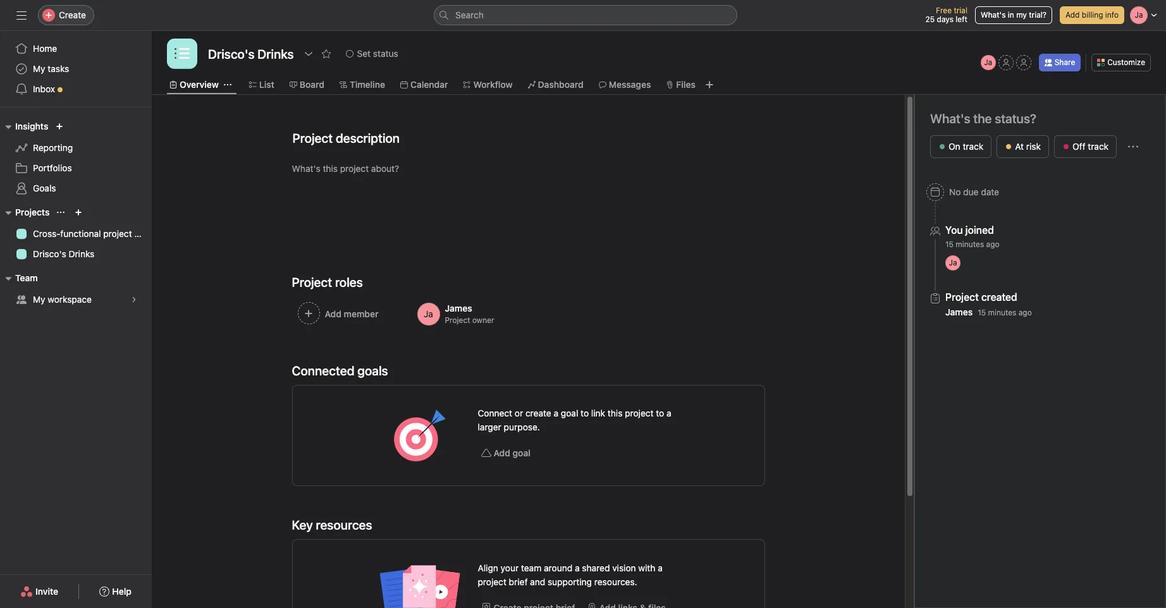 Task type: vqa. For each thing, say whether or not it's contained in the screenshot.
AT
yes



Task type: locate. For each thing, give the bounding box(es) containing it.
project left plan
[[103, 228, 132, 239]]

0 horizontal spatial ja
[[949, 258, 957, 268]]

ja button
[[981, 55, 996, 70]]

purpose.
[[504, 422, 540, 433]]

minutes inside the you joined 15 minutes ago
[[956, 240, 984, 249]]

goal down purpose.
[[513, 448, 531, 459]]

my down team
[[33, 294, 45, 305]]

1 horizontal spatial add
[[1066, 10, 1080, 20]]

add goal
[[494, 448, 531, 459]]

2 vertical spatial project
[[478, 577, 507, 588]]

minutes down project created
[[988, 308, 1017, 318]]

team
[[521, 563, 542, 574]]

vision
[[612, 563, 636, 574]]

to left link
[[581, 408, 589, 419]]

teams element
[[0, 267, 152, 312]]

my workspace link
[[8, 290, 144, 310]]

0 horizontal spatial project
[[103, 228, 132, 239]]

brief
[[509, 577, 528, 588]]

joined
[[966, 225, 994, 236]]

0 vertical spatial add
[[1066, 10, 1080, 20]]

search list box
[[434, 5, 738, 25]]

0 vertical spatial goal
[[561, 408, 578, 419]]

ago inside project created james 15 minutes ago
[[1019, 308, 1032, 318]]

set
[[357, 48, 371, 59]]

dashboard link
[[528, 78, 584, 92]]

0 vertical spatial 15
[[946, 240, 954, 249]]

my inside teams element
[[33, 294, 45, 305]]

1 horizontal spatial ja
[[984, 58, 993, 67]]

link
[[591, 408, 605, 419]]

1 vertical spatial project
[[625, 408, 654, 419]]

messages link
[[599, 78, 651, 92]]

project right this at right
[[625, 408, 654, 419]]

trial
[[954, 6, 968, 15]]

on
[[949, 141, 961, 152]]

billing
[[1082, 10, 1103, 20]]

0 horizontal spatial minutes
[[956, 240, 984, 249]]

help button
[[91, 581, 140, 603]]

1 vertical spatial 15
[[978, 308, 986, 318]]

1 horizontal spatial track
[[1088, 141, 1109, 152]]

2 track from the left
[[1088, 141, 1109, 152]]

1 horizontal spatial what's
[[981, 10, 1006, 20]]

ja down the you joined 15 minutes ago
[[949, 258, 957, 268]]

and
[[530, 577, 545, 588]]

the status?
[[974, 111, 1037, 126]]

overview link
[[170, 78, 219, 92]]

calendar
[[410, 79, 448, 90]]

None text field
[[205, 42, 297, 65]]

1 horizontal spatial minutes
[[988, 308, 1017, 318]]

status
[[373, 48, 398, 59]]

goal left link
[[561, 408, 578, 419]]

1 my from the top
[[33, 63, 45, 74]]

my left tasks
[[33, 63, 45, 74]]

more actions image
[[1128, 142, 1139, 152]]

0 horizontal spatial what's
[[930, 111, 971, 126]]

15 down project created
[[978, 308, 986, 318]]

minutes inside project created james 15 minutes ago
[[988, 308, 1017, 318]]

project
[[103, 228, 132, 239], [625, 408, 654, 419], [478, 577, 507, 588]]

0 vertical spatial what's
[[981, 10, 1006, 20]]

off track button
[[1054, 135, 1117, 158]]

add left billing
[[1066, 10, 1080, 20]]

track inside button
[[1088, 141, 1109, 152]]

1 horizontal spatial 15
[[978, 308, 986, 318]]

you joined 15 minutes ago
[[946, 225, 1000, 249]]

insights
[[15, 121, 48, 132]]

track inside button
[[963, 141, 984, 152]]

add for add goal
[[494, 448, 510, 459]]

team
[[15, 273, 38, 283]]

0 vertical spatial ja
[[984, 58, 993, 67]]

15 inside project created james 15 minutes ago
[[978, 308, 986, 318]]

team button
[[0, 271, 38, 286]]

no due date button
[[921, 181, 1005, 204]]

0 horizontal spatial add
[[494, 448, 510, 459]]

0 vertical spatial my
[[33, 63, 45, 74]]

list image
[[175, 46, 190, 61]]

james
[[445, 303, 472, 314], [946, 307, 973, 318]]

project inside align your team around a shared vision with a project brief and supporting resources.
[[478, 577, 507, 588]]

global element
[[0, 31, 152, 107]]

show options image
[[303, 49, 313, 59]]

1 vertical spatial my
[[33, 294, 45, 305]]

james up project
[[445, 303, 472, 314]]

15 inside the you joined 15 minutes ago
[[946, 240, 954, 249]]

my workspace
[[33, 294, 92, 305]]

at risk button
[[997, 135, 1049, 158]]

shared
[[582, 563, 610, 574]]

1 vertical spatial ja
[[949, 258, 957, 268]]

minutes down the you joined button
[[956, 240, 984, 249]]

1 vertical spatial add
[[494, 448, 510, 459]]

to right this at right
[[656, 408, 664, 419]]

what's up on
[[930, 111, 971, 126]]

0 vertical spatial minutes
[[956, 240, 984, 249]]

drinks
[[69, 249, 94, 259]]

15 for joined
[[946, 240, 954, 249]]

at risk
[[1015, 141, 1041, 152]]

add
[[1066, 10, 1080, 20], [494, 448, 510, 459]]

you
[[946, 225, 963, 236]]

connect
[[478, 408, 512, 419]]

a right with
[[658, 563, 663, 574]]

ja down what's in my trial? button
[[984, 58, 993, 67]]

with
[[638, 563, 656, 574]]

ago for you
[[986, 240, 1000, 249]]

1 horizontal spatial to
[[656, 408, 664, 419]]

you joined button
[[946, 224, 1000, 237]]

add down larger
[[494, 448, 510, 459]]

what's the status?
[[930, 111, 1037, 126]]

customize
[[1108, 58, 1145, 67]]

add tab image
[[705, 80, 715, 90]]

add inside button
[[494, 448, 510, 459]]

my tasks link
[[8, 59, 144, 79]]

in
[[1008, 10, 1014, 20]]

project down align at the bottom left of page
[[478, 577, 507, 588]]

ago
[[986, 240, 1000, 249], [1019, 308, 1032, 318]]

minutes
[[956, 240, 984, 249], [988, 308, 1017, 318]]

track right on
[[963, 141, 984, 152]]

0 horizontal spatial ago
[[986, 240, 1000, 249]]

free
[[936, 6, 952, 15]]

0 vertical spatial project
[[103, 228, 132, 239]]

1 horizontal spatial james
[[946, 307, 973, 318]]

this
[[608, 408, 623, 419]]

1 vertical spatial goal
[[513, 448, 531, 459]]

project created
[[946, 292, 1018, 303]]

james down project created
[[946, 307, 973, 318]]

1 vertical spatial minutes
[[988, 308, 1017, 318]]

create
[[59, 9, 86, 20]]

tasks
[[48, 63, 69, 74]]

0 horizontal spatial james
[[445, 303, 472, 314]]

tab actions image
[[224, 81, 231, 89]]

0 horizontal spatial track
[[963, 141, 984, 152]]

add billing info
[[1066, 10, 1119, 20]]

board link
[[290, 78, 324, 92]]

track
[[963, 141, 984, 152], [1088, 141, 1109, 152]]

free trial 25 days left
[[926, 6, 968, 24]]

insights button
[[0, 119, 48, 134]]

invite button
[[12, 581, 67, 603]]

0 horizontal spatial to
[[581, 408, 589, 419]]

ja
[[984, 58, 993, 67], [949, 258, 957, 268]]

drisco's
[[33, 249, 66, 259]]

1 vertical spatial what's
[[930, 111, 971, 126]]

what's left in
[[981, 10, 1006, 20]]

or
[[515, 408, 523, 419]]

0 vertical spatial ago
[[986, 240, 1000, 249]]

track right "off"
[[1088, 141, 1109, 152]]

2 horizontal spatial project
[[625, 408, 654, 419]]

2 my from the top
[[33, 294, 45, 305]]

project
[[445, 316, 470, 325]]

1 horizontal spatial goal
[[561, 408, 578, 419]]

what's inside button
[[981, 10, 1006, 20]]

hide sidebar image
[[16, 10, 27, 20]]

1 horizontal spatial project
[[478, 577, 507, 588]]

1 vertical spatial ago
[[1019, 308, 1032, 318]]

james inside project created james 15 minutes ago
[[946, 307, 973, 318]]

15 down you at right top
[[946, 240, 954, 249]]

help
[[112, 586, 132, 597]]

projects button
[[0, 205, 50, 220]]

resources.
[[594, 577, 637, 588]]

1 track from the left
[[963, 141, 984, 152]]

my inside global element
[[33, 63, 45, 74]]

0 horizontal spatial goal
[[513, 448, 531, 459]]

connect or create a goal to link this project to a larger purpose.
[[478, 408, 672, 433]]

calendar link
[[400, 78, 448, 92]]

0 horizontal spatial 15
[[946, 240, 954, 249]]

james inside james project owner
[[445, 303, 472, 314]]

key resources
[[292, 518, 372, 533]]

ago inside the you joined 15 minutes ago
[[986, 240, 1000, 249]]

add inside 'button'
[[1066, 10, 1080, 20]]

1 horizontal spatial ago
[[1019, 308, 1032, 318]]

ago for project created
[[1019, 308, 1032, 318]]

2 to from the left
[[656, 408, 664, 419]]

due
[[963, 187, 979, 197]]



Task type: describe. For each thing, give the bounding box(es) containing it.
set status button
[[340, 45, 404, 63]]

info
[[1106, 10, 1119, 20]]

functional
[[60, 228, 101, 239]]

project created james 15 minutes ago
[[946, 292, 1032, 318]]

search button
[[434, 5, 738, 25]]

overview
[[180, 79, 219, 90]]

goal inside connect or create a goal to link this project to a larger purpose.
[[561, 408, 578, 419]]

left
[[956, 15, 968, 24]]

connected goals
[[292, 364, 388, 378]]

risk
[[1027, 141, 1041, 152]]

my tasks
[[33, 63, 69, 74]]

drisco's drinks
[[33, 249, 94, 259]]

home
[[33, 43, 57, 54]]

board
[[300, 79, 324, 90]]

align
[[478, 563, 498, 574]]

what's in my trial? button
[[975, 6, 1052, 24]]

portfolios link
[[8, 158, 144, 178]]

dashboard
[[538, 79, 584, 90]]

timeline link
[[340, 78, 385, 92]]

projects
[[15, 207, 50, 218]]

files
[[676, 79, 696, 90]]

projects element
[[0, 201, 152, 267]]

create button
[[38, 5, 94, 25]]

invite
[[35, 586, 58, 597]]

share button
[[1039, 54, 1081, 71]]

owner
[[472, 316, 494, 325]]

james link
[[946, 307, 973, 318]]

see details, my workspace image
[[130, 296, 138, 304]]

workflow link
[[463, 78, 513, 92]]

around
[[544, 563, 573, 574]]

project roles
[[292, 275, 363, 290]]

track for off track
[[1088, 141, 1109, 152]]

my for my workspace
[[33, 294, 45, 305]]

customize button
[[1092, 54, 1151, 71]]

list
[[259, 79, 274, 90]]

add for add billing info
[[1066, 10, 1080, 20]]

new project or portfolio image
[[75, 209, 82, 216]]

share
[[1055, 58, 1075, 67]]

Project description title text field
[[284, 125, 403, 152]]

show options, current sort, top image
[[57, 209, 65, 216]]

my for my tasks
[[33, 63, 45, 74]]

align your team around a shared vision with a project brief and supporting resources.
[[478, 563, 663, 588]]

goals
[[33, 183, 56, 194]]

no due date
[[949, 187, 999, 197]]

off track
[[1073, 141, 1109, 152]]

workflow
[[473, 79, 513, 90]]

set status
[[357, 48, 398, 59]]

what's for what's in my trial?
[[981, 10, 1006, 20]]

timeline
[[350, 79, 385, 90]]

25
[[926, 15, 935, 24]]

ja inside button
[[984, 58, 993, 67]]

1 to from the left
[[581, 408, 589, 419]]

your
[[501, 563, 519, 574]]

insights element
[[0, 115, 152, 201]]

drisco's drinks link
[[8, 244, 144, 264]]

minutes for you
[[956, 240, 984, 249]]

goals link
[[8, 178, 144, 199]]

15 for james
[[978, 308, 986, 318]]

search
[[455, 9, 484, 20]]

what's for what's the status?
[[930, 111, 971, 126]]

no
[[949, 187, 961, 197]]

reporting
[[33, 142, 73, 153]]

a up supporting
[[575, 563, 580, 574]]

inbox link
[[8, 79, 144, 99]]

days
[[937, 15, 954, 24]]

list link
[[249, 78, 274, 92]]

minutes for project created
[[988, 308, 1017, 318]]

a right this at right
[[667, 408, 672, 419]]

create
[[526, 408, 551, 419]]

files link
[[666, 78, 696, 92]]

at
[[1015, 141, 1024, 152]]

new image
[[56, 123, 63, 130]]

on track button
[[930, 135, 992, 158]]

inbox
[[33, 83, 55, 94]]

track for on track
[[963, 141, 984, 152]]

messages
[[609, 79, 651, 90]]

goal inside button
[[513, 448, 531, 459]]

date
[[981, 187, 999, 197]]

a right create
[[554, 408, 559, 419]]

cross-functional project plan
[[33, 228, 152, 239]]

add member button
[[292, 297, 406, 332]]

plan
[[134, 228, 152, 239]]

supporting
[[548, 577, 592, 588]]

add to starred image
[[321, 49, 331, 59]]

cross-
[[33, 228, 60, 239]]

my
[[1017, 10, 1027, 20]]

home link
[[8, 39, 144, 59]]

james project owner
[[445, 303, 494, 325]]

what's in my trial?
[[981, 10, 1047, 20]]

project inside connect or create a goal to link this project to a larger purpose.
[[625, 408, 654, 419]]

trial?
[[1029, 10, 1047, 20]]

cross-functional project plan link
[[8, 224, 152, 244]]



